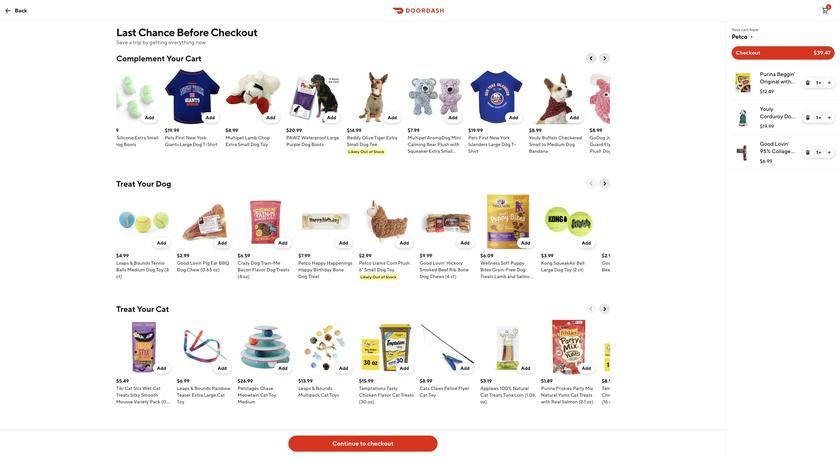 Task type: describe. For each thing, give the bounding box(es) containing it.
flyer
[[459, 386, 469, 392]]

tasty for $15.99
[[387, 386, 398, 392]]

applaws
[[481, 386, 499, 392]]

good for good lovin' dehydrated beef trachea dog chew
[[602, 261, 614, 266]]

first for giants
[[175, 135, 185, 141]]

flavor for $8.99 temptations tasty chicken flavor cat treats (16 oz)
[[621, 393, 634, 398]]

cat inside $15.99 temptations tasty chicken flavor cat treats (30 oz)
[[392, 393, 400, 398]]

dog inside $19.99 pets first new york giants large dog t-shirt
[[193, 142, 202, 147]]

flying
[[604, 142, 618, 147]]

$8.99 godog just for me chew guard flying pig squeaky plush dog small toy
[[590, 128, 645, 154]]

corn
[[386, 261, 397, 266]]

good for good lovin' hickory smoked beef rib bone dog chews (4 ct)
[[420, 261, 432, 266]]

cat inside $26.99 petstages chase meowtain cat toy medium
[[260, 393, 268, 398]]

beef inside $2.99 good lovin' dehydrated beef trachea dog chew
[[602, 267, 612, 273]]

$8.99 for $8.99 cats claws feline flyer cat toy
[[420, 379, 433, 384]]

mix
[[585, 386, 593, 392]]

natural inside the $1.89 purina friskies party mix natural yums cat treats with real salmon (2.1 oz)
[[541, 393, 557, 398]]

to inside $8.99 youly buffalo checkered small to medium dog bandana
[[542, 142, 546, 147]]

of inside $2.99 petco llama corn plush 6" small dog toy likely out of stock
[[381, 275, 385, 280]]

reddy
[[347, 135, 361, 141]]

$8.99 temptations tasty chicken flavor cat treats (16 oz)
[[602, 379, 657, 405]]

$5.49
[[116, 379, 129, 384]]

cat inside $8.99 cats claws feline flyer cat toy
[[420, 393, 428, 398]]

0 vertical spatial happy
[[312, 261, 326, 266]]

toy inside $6.99 leaps & bounds rainbow teaser extra large cat toy
[[177, 400, 184, 405]]

$13.99
[[298, 379, 313, 384]]

$19.99 for $19.99 pets first new york islanders large dog t- shirt
[[469, 128, 483, 133]]

add for pets first new york giants large dog t-shirt
[[206, 115, 215, 120]]

1 × for $6.99
[[817, 150, 821, 155]]

$13.99 leaps & bounds multipack cat toys
[[298, 379, 339, 398]]

extra inside $14.99 reddy olive tiger extra small dog tee likely out of stock
[[386, 135, 398, 141]]

me for pig
[[623, 135, 630, 141]]

with inside $7.99 multipet aromadog mini calming bear plush with squeaker extra small senior dog toy
[[450, 142, 460, 147]]

bounds for large
[[195, 386, 211, 392]]

add for reddy olive tiger extra small dog tee
[[388, 115, 397, 120]]

olive
[[362, 135, 374, 141]]

cats claws feline flyer cat toy image
[[420, 320, 475, 375]]

crazy dog train-me bacon flavor dog treats (4 oz) image
[[238, 195, 293, 250]]

reddy olive tiger extra small dog tee image
[[347, 69, 402, 124]]

cat inside $6.99 leaps & bounds rainbow teaser extra large cat toy
[[217, 393, 225, 398]]

$12.49
[[760, 89, 774, 94]]

last chance before checkout save a trip by getting everything now
[[116, 26, 258, 46]]

treat your dog
[[116, 179, 171, 189]]

loin
[[515, 393, 524, 398]]

$2.99 good lovin pig ear bbq dog chew (0.65 oz)
[[177, 253, 229, 273]]

next button of carousel image for treat your dog
[[601, 180, 608, 187]]

york for pets first new york giants large dog t-shirt
[[197, 135, 206, 141]]

wellness
[[481, 261, 500, 266]]

godog
[[590, 135, 606, 141]]

large inside $20.99 pawz waterproof large purple dog boots
[[327, 135, 339, 141]]

your cart from
[[732, 27, 759, 32]]

(4 inside the $9.99 good lovin' hickory smoked beef rib bone dog chews (4 ct)
[[445, 274, 450, 279]]

petco happy happenings happy birthday bone dog treat image
[[298, 195, 354, 250]]

temptations for $8.99
[[602, 386, 629, 392]]

large inside $19.99 pets first new york giants large dog t-shirt
[[180, 142, 192, 147]]

good for good lovin pig ear bbq dog chew (0.65 oz)
[[177, 261, 189, 266]]

boots inside $19.99 youly silicone extra small teal dog boots
[[124, 142, 136, 147]]

toys
[[330, 393, 339, 398]]

dog inside $2.99 good lovin' dehydrated beef trachea dog chew
[[631, 267, 640, 273]]

1 for $12.49
[[817, 80, 818, 86]]

with inside the $1.89 purina friskies party mix natural yums cat treats with real salmon (2.1 oz)
[[541, 400, 551, 405]]

grain-
[[492, 267, 506, 273]]

lovin
[[190, 261, 202, 266]]

$14.99 reddy olive tiger extra small dog tee likely out of stock
[[347, 128, 398, 154]]

previous button of carousel image for treat your dog
[[588, 180, 595, 187]]

$6.59 crazy dog train-me bacon flavor dog treats (4 oz)
[[238, 253, 290, 279]]

beef inside the $9.99 good lovin' hickory smoked beef rib bone dog chews (4 ct)
[[438, 267, 448, 273]]

flavor inside $6.59 crazy dog train-me bacon flavor dog treats (4 oz)
[[252, 267, 266, 273]]

giants
[[165, 142, 179, 147]]

temptations for $15.99
[[359, 386, 386, 392]]

salmon for cat
[[562, 400, 578, 405]]

toy inside $7.99 multipet aromadog mini calming bear plush with squeaker extra small senior dog toy
[[432, 155, 440, 161]]

stock inside $2.99 petco llama corn plush 6" small dog toy likely out of stock
[[386, 275, 397, 280]]

$7.99 for $7.99 petco happy happenings happy birthday bone dog treat
[[298, 253, 310, 259]]

ball
[[577, 261, 585, 266]]

bacon
[[238, 267, 251, 273]]

llama
[[373, 261, 386, 266]]

cart
[[742, 27, 749, 32]]

small inside $2.99 petco llama corn plush 6" small dog toy likely out of stock
[[364, 267, 376, 273]]

3
[[828, 5, 830, 9]]

dog inside $7.99 multipet aromadog mini calming bear plush with squeaker extra small senior dog toy
[[422, 155, 431, 161]]

small inside $7.99 multipet aromadog mini calming bear plush with squeaker extra small senior dog toy
[[441, 149, 453, 154]]

treats inside $5.49 tiki cat stix wet cat treats silky smooth mousse variety pack (0.5 oz x 6 ct)
[[116, 393, 129, 398]]

treat for treat your cat
[[116, 305, 135, 314]]

chicken for (30
[[359, 393, 377, 398]]

treats inside $15.99 temptations tasty chicken flavor cat treats (30 oz)
[[401, 393, 414, 398]]

multipet for $4.99
[[226, 135, 244, 141]]

dog inside $6.09 wellness soft puppy bites grain-free dog treats lamb and salmon recipe (3 oz)
[[517, 267, 526, 273]]

trip
[[133, 39, 141, 46]]

tee
[[370, 142, 377, 147]]

(2.1
[[579, 400, 586, 405]]

youly corduroy dog vest (xxs) image
[[733, 108, 754, 128]]

bounds inside $13.99 leaps & bounds multipack cat toys
[[316, 386, 332, 392]]

everything
[[168, 39, 195, 46]]

treats inside $6.09 wellness soft puppy bites grain-free dog treats lamb and salmon recipe (3 oz)
[[481, 274, 494, 279]]

add for youly silicone extra small teal dog boots
[[145, 115, 154, 120]]

checkout
[[367, 440, 394, 448]]

smoked
[[420, 267, 437, 273]]

dog inside $8.99 godog just for me chew guard flying pig squeaky plush dog small toy
[[603, 149, 612, 154]]

$5.49 tiki cat stix wet cat treats silky smooth mousse variety pack (0.5 oz x 6 ct)
[[116, 379, 170, 412]]

add for multipet lamb chop extra small dog toy
[[266, 115, 276, 120]]

add for leaps & bounds rainbow teaser extra large cat toy
[[218, 366, 227, 371]]

$2.99 good lovin' dehydrated beef trachea dog chew
[[602, 253, 654, 273]]

kong squeakair ball large dog toy (2 ct) image
[[541, 195, 597, 250]]

toy inside $3.99 kong squeakair ball large dog toy (2 ct)
[[564, 267, 572, 273]]

youly for $19.99 youly silicone extra small teal dog boots
[[104, 135, 116, 141]]

good lovin pig ear bbq dog chew (0.65 oz) image
[[177, 195, 232, 250]]

treats inside $6.59 crazy dog train-me bacon flavor dog treats (4 oz)
[[277, 267, 290, 273]]

leaps & bounds tennis balls medium dog toy (3 ct) image
[[116, 195, 172, 250]]

dog inside $20.99 pawz waterproof large purple dog boots
[[302, 142, 311, 147]]

toy inside $8.99 godog just for me chew guard flying pig squeaky plush dog small toy
[[625, 149, 633, 154]]

1 vertical spatial happy
[[298, 267, 313, 273]]

claws
[[431, 386, 444, 392]]

next button of carousel image
[[601, 55, 608, 62]]

(0.5
[[161, 400, 170, 405]]

add for wellness soft puppy bites grain-free dog treats lamb and salmon recipe (3 oz)
[[521, 241, 531, 246]]

dog inside $4.99 multipet lamb chop extra small dog toy
[[251, 142, 260, 147]]

cats
[[420, 386, 430, 392]]

ct) inside the $9.99 good lovin' hickory smoked beef rib bone dog chews (4 ct)
[[451, 274, 457, 279]]

(4 inside $6.59 crazy dog train-me bacon flavor dog treats (4 oz)
[[238, 274, 242, 279]]

squeakair
[[554, 261, 576, 266]]

save
[[116, 39, 128, 46]]

ear
[[211, 261, 218, 266]]

leaps & bounds rainbow teaser extra large cat toy image
[[177, 320, 232, 375]]

lovin' for beef
[[433, 261, 446, 266]]

chop
[[258, 135, 270, 141]]

$20.99 pawz waterproof large purple dog boots
[[286, 128, 339, 147]]

& for $6.99
[[191, 386, 194, 392]]

petco for $7.99 petco happy happenings happy birthday bone dog treat
[[298, 261, 311, 266]]

of inside $14.99 reddy olive tiger extra small dog tee likely out of stock
[[369, 149, 373, 154]]

getting
[[150, 39, 167, 46]]

medium for meowtain
[[238, 400, 256, 405]]

yums
[[558, 393, 570, 398]]

cat inside the $1.89 purina friskies party mix natural yums cat treats with real salmon (2.1 oz)
[[571, 393, 579, 398]]

by
[[142, 39, 149, 46]]

$9.99
[[420, 253, 433, 259]]

checkout inside 'last chance before checkout save a trip by getting everything now'
[[211, 26, 258, 39]]

good lovin' 95% collagen braid dog treats (1.34 oz) image
[[733, 143, 754, 163]]

100%
[[500, 386, 512, 392]]

add for multipet aromadog mini calming bear plush with squeaker extra small senior dog toy
[[449, 115, 458, 120]]

leaps & bounds multipack cat toys image
[[298, 320, 354, 375]]

add one to cart image for $19.99
[[827, 115, 832, 120]]

dog inside '$4.99 leaps & bounds tennis balls medium dog toy (3 ct)'
[[146, 267, 155, 273]]

happenings
[[327, 261, 353, 266]]

1 horizontal spatial checkout
[[736, 50, 761, 56]]

add for good lovin' hickory smoked beef rib bone dog chews (4 ct)
[[461, 241, 470, 246]]

treats inside the $1.89 purina friskies party mix natural yums cat treats with real salmon (2.1 oz)
[[580, 393, 593, 398]]

add for purina friskies party mix natural yums cat treats with real salmon (2.1 oz)
[[582, 366, 591, 371]]

calming
[[408, 142, 426, 147]]

toy inside $4.99 multipet lamb chop extra small dog toy
[[260, 142, 268, 147]]

extra inside $4.99 multipet lamb chop extra small dog toy
[[226, 142, 237, 147]]

multipet for $7.99
[[408, 135, 426, 141]]

bites
[[481, 267, 491, 273]]

purina friskies party mix natural yums cat treats with real salmon (2.1 oz) image
[[541, 320, 597, 375]]

bone inside $7.99 petco happy happenings happy birthday bone dog treat
[[333, 267, 344, 273]]

add one to cart image
[[827, 80, 832, 86]]

friskies
[[556, 386, 572, 392]]

train-
[[261, 261, 273, 266]]

wet
[[142, 386, 152, 392]]

good lovin' hickory smoked beef rib bone dog chews (4 ct) image
[[420, 195, 475, 250]]

1 for $6.99
[[817, 150, 818, 155]]

plush inside $2.99 petco llama corn plush 6" small dog toy likely out of stock
[[398, 261, 410, 266]]

large inside $19.99 pets first new york islanders large dog t- shirt
[[489, 142, 501, 147]]

shirt for $19.99 pets first new york islanders large dog t- shirt
[[469, 149, 479, 154]]

kong
[[541, 261, 553, 266]]

extra inside $7.99 multipet aromadog mini calming bear plush with squeaker extra small senior dog toy
[[429, 149, 440, 154]]

treat inside $7.99 petco happy happenings happy birthday bone dog treat
[[308, 274, 319, 279]]

large inside $6.99 leaps & bounds rainbow teaser extra large cat toy
[[204, 393, 216, 398]]

cat inside the $3.19 applaws 100% natural cat treats tuna loin (1.06 oz)
[[481, 393, 488, 398]]

dog inside $14.99 reddy olive tiger extra small dog tee likely out of stock
[[360, 142, 369, 147]]

$19.99 for $19.99 youly silicone extra small teal dog boots
[[104, 128, 119, 133]]

extra inside $19.99 youly silicone extra small teal dog boots
[[135, 135, 146, 141]]

bbq
[[219, 261, 229, 266]]

oz) inside $6.59 crazy dog train-me bacon flavor dog treats (4 oz)
[[243, 274, 250, 279]]

your for cat
[[137, 305, 154, 314]]

before
[[177, 26, 209, 39]]

$3.19 applaws 100% natural cat treats tuna loin (1.06 oz)
[[481, 379, 536, 405]]

islanders
[[469, 142, 488, 147]]

petstages chase meowtain cat toy medium image
[[238, 320, 293, 375]]

dehydrated
[[629, 261, 654, 266]]

petco llama corn plush 6" small dog toy image
[[359, 195, 414, 250]]

oz) inside $15.99 temptations tasty chicken flavor cat treats (30 oz)
[[368, 400, 374, 405]]

buffalo
[[542, 135, 558, 141]]

$9.99 good lovin' hickory smoked beef rib bone dog chews (4 ct)
[[420, 253, 469, 279]]

ct) inside '$4.99 leaps & bounds tennis balls medium dog toy (3 ct)'
[[116, 274, 122, 279]]

youly corduroy dog vest (xxs) list
[[727, 65, 840, 170]]

teaser
[[177, 393, 191, 398]]

(1.06
[[525, 393, 536, 398]]

pawz waterproof large purple dog boots image
[[286, 69, 342, 124]]

dog inside youly corduroy dog vest (xxs) $19.99
[[785, 113, 795, 120]]

recipe
[[481, 281, 496, 286]]

$3.99
[[541, 253, 554, 259]]

from
[[750, 27, 759, 32]]

oz) inside $8.99 temptations tasty chicken flavor cat treats (16 oz)
[[609, 400, 616, 405]]

first for islanders
[[479, 135, 489, 141]]

feline
[[444, 386, 458, 392]]

leaps for leaps & bounds rainbow teaser extra large cat toy
[[177, 386, 190, 392]]

oz
[[116, 406, 121, 412]]

squeaker
[[408, 149, 428, 154]]

add for youly buffalo checkered small to medium dog bandana
[[570, 115, 579, 120]]

petco for $2.99 petco llama corn plush 6" small dog toy likely out of stock
[[359, 261, 372, 266]]

chew inside $8.99 godog just for me chew guard flying pig squeaky plush dog small toy
[[631, 135, 644, 141]]

$1.89
[[541, 379, 553, 384]]

(16
[[602, 400, 608, 405]]

$19.99 pets first new york islanders large dog t- shirt
[[469, 128, 516, 154]]

previous button of carousel image
[[588, 55, 595, 62]]

purina beggin' original with bacon strips dog treats (25 oz) image
[[733, 73, 754, 93]]

lamb inside $6.09 wellness soft puppy bites grain-free dog treats lamb and salmon recipe (3 oz)
[[495, 274, 507, 279]]

add for tiki cat stix wet cat treats silky smooth mousse variety pack (0.5 oz x 6 ct)
[[157, 366, 166, 371]]

$2.99 for $2.99 petco llama corn plush 6" small dog toy likely out of stock
[[359, 253, 372, 259]]

checkered
[[558, 135, 582, 141]]

dog inside the $9.99 good lovin' hickory smoked beef rib bone dog chews (4 ct)
[[420, 274, 429, 279]]

add for crazy dog train-me bacon flavor dog treats (4 oz)
[[278, 241, 288, 246]]

oz) inside $6.09 wellness soft puppy bites grain-free dog treats lamb and salmon recipe (3 oz)
[[502, 281, 508, 286]]

$19.99 inside youly corduroy dog vest (xxs) $19.99
[[760, 124, 774, 129]]

$4.99 multipet lamb chop extra small dog toy
[[226, 128, 270, 147]]

extra inside $6.99 leaps & bounds rainbow teaser extra large cat toy
[[192, 393, 203, 398]]

chews
[[430, 274, 444, 279]]

add for temptations tasty chicken flavor cat treats (30 oz)
[[400, 366, 409, 371]]

ct) inside $5.49 tiki cat stix wet cat treats silky smooth mousse variety pack (0.5 oz x 6 ct)
[[129, 406, 135, 412]]

small inside $4.99 multipet lamb chop extra small dog toy
[[238, 142, 250, 147]]

dog inside $2.99 petco llama corn plush 6" small dog toy likely out of stock
[[377, 267, 386, 273]]

$6.99 for $6.99
[[760, 159, 773, 164]]

oz) inside $2.99 good lovin pig ear bbq dog chew (0.65 oz)
[[213, 267, 220, 273]]

pig inside $2.99 good lovin pig ear bbq dog chew (0.65 oz)
[[203, 261, 210, 266]]

(3 inside $6.09 wellness soft puppy bites grain-free dog treats lamb and salmon recipe (3 oz)
[[497, 281, 501, 286]]

$4.99 leaps & bounds tennis balls medium dog toy (3 ct)
[[116, 253, 169, 279]]

shirt for $19.99 pets first new york giants large dog t-shirt
[[207, 142, 218, 147]]

ct) inside $3.99 kong squeakair ball large dog toy (2 ct)
[[578, 267, 584, 273]]

chance
[[138, 26, 175, 39]]

pack
[[150, 400, 160, 405]]



Task type: vqa. For each thing, say whether or not it's contained in the screenshot.
"Pets" within $19.99 Pets First New York Islanders Large Dog T- Shirt
yes



Task type: locate. For each thing, give the bounding box(es) containing it.
1 horizontal spatial flavor
[[378, 393, 391, 398]]

good up trachea
[[602, 261, 614, 266]]

stix
[[133, 386, 142, 392]]

teal
[[104, 142, 113, 147]]

youly inside youly corduroy dog vest (xxs) $19.99
[[760, 106, 774, 112]]

oz) down ear
[[213, 267, 220, 273]]

$6.09
[[481, 253, 494, 259]]

youly up teal
[[104, 135, 116, 141]]

temptations down $15.99
[[359, 386, 386, 392]]

2 horizontal spatial plush
[[590, 149, 602, 154]]

t- inside $19.99 pets first new york giants large dog t-shirt
[[203, 142, 207, 147]]

& for $4.99
[[130, 261, 133, 266]]

with left the real
[[541, 400, 551, 405]]

boots inside $20.99 pawz waterproof large purple dog boots
[[311, 142, 324, 147]]

1 vertical spatial (3
[[497, 281, 501, 286]]

(3 inside '$4.99 leaps & bounds tennis balls medium dog toy (3 ct)'
[[165, 267, 169, 273]]

1 vertical spatial ×
[[819, 115, 821, 120]]

2 beef from the left
[[602, 267, 612, 273]]

0 vertical spatial plush
[[438, 142, 449, 147]]

2 lovin' from the left
[[615, 261, 628, 266]]

treats inside $8.99 temptations tasty chicken flavor cat treats (16 oz)
[[644, 393, 657, 398]]

1 horizontal spatial beef
[[602, 267, 612, 273]]

1 horizontal spatial multipet
[[408, 135, 426, 141]]

0 horizontal spatial first
[[175, 135, 185, 141]]

1 pets from the left
[[165, 135, 174, 141]]

temptations inside $15.99 temptations tasty chicken flavor cat treats (30 oz)
[[359, 386, 386, 392]]

3 1 × from the top
[[817, 150, 821, 155]]

natural inside the $3.19 applaws 100% natural cat treats tuna loin (1.06 oz)
[[513, 386, 529, 392]]

2 $2.99 from the left
[[359, 253, 372, 259]]

0 horizontal spatial beef
[[438, 267, 448, 273]]

1 horizontal spatial stock
[[386, 275, 397, 280]]

(4
[[238, 274, 242, 279], [445, 274, 450, 279]]

0 horizontal spatial out
[[361, 149, 368, 154]]

2 horizontal spatial bounds
[[316, 386, 332, 392]]

1 vertical spatial medium
[[127, 267, 145, 273]]

1 vertical spatial previous button of carousel image
[[588, 306, 595, 313]]

leaps for leaps & bounds tennis balls medium dog toy (3 ct)
[[116, 261, 129, 266]]

stock
[[374, 149, 385, 154], [386, 275, 397, 280]]

2 1 from the top
[[817, 115, 818, 120]]

$6.99 right "good lovin' 95% collagen braid dog treats (1.34 oz)" image
[[760, 159, 773, 164]]

pawz
[[286, 135, 300, 141]]

add for petstages chase meowtain cat toy medium
[[278, 366, 288, 371]]

$7.99 for $7.99 multipet aromadog mini calming bear plush with squeaker extra small senior dog toy
[[408, 128, 420, 133]]

1 vertical spatial lamb
[[495, 274, 507, 279]]

large inside $3.99 kong squeakair ball large dog toy (2 ct)
[[541, 267, 554, 273]]

new for islanders
[[490, 135, 499, 141]]

$8.99 for $8.99 temptations tasty chicken flavor cat treats (16 oz)
[[602, 379, 615, 384]]

0 horizontal spatial me
[[273, 261, 280, 266]]

2 multipet from the left
[[408, 135, 426, 141]]

happy left birthday
[[298, 267, 313, 273]]

1 vertical spatial 1
[[817, 115, 818, 120]]

1 add one to cart image from the top
[[827, 115, 832, 120]]

chew down lovin
[[187, 267, 199, 273]]

petco inside 'petco' link
[[732, 33, 748, 40]]

large down kong
[[541, 267, 554, 273]]

happy
[[312, 261, 326, 266], [298, 267, 313, 273]]

oz) down bacon
[[243, 274, 250, 279]]

$2.99 for $2.99 good lovin pig ear bbq dog chew (0.65 oz)
[[177, 253, 189, 259]]

leaps up teaser
[[177, 386, 190, 392]]

me inside $8.99 godog just for me chew guard flying pig squeaky plush dog small toy
[[623, 135, 630, 141]]

$39.47
[[814, 50, 831, 56]]

ct) right (2
[[578, 267, 584, 273]]

2 add one to cart image from the top
[[827, 150, 832, 155]]

for
[[616, 135, 622, 141]]

1 horizontal spatial likely
[[360, 275, 372, 280]]

natural down purina
[[541, 393, 557, 398]]

$6.99 up teaser
[[177, 379, 190, 384]]

oz) right (30
[[368, 400, 374, 405]]

leaps down $13.99
[[298, 386, 311, 392]]

(3
[[165, 267, 169, 273], [497, 281, 501, 286]]

bone down "happenings"
[[333, 267, 344, 273]]

me right 'crazy'
[[273, 261, 280, 266]]

add one to cart image
[[827, 115, 832, 120], [827, 150, 832, 155]]

temptations
[[359, 386, 386, 392], [602, 386, 629, 392]]

pig up (0.65
[[203, 261, 210, 266]]

bounds left tennis
[[134, 261, 150, 266]]

chew up squeaky
[[631, 135, 644, 141]]

oz) down the applaws
[[481, 400, 487, 405]]

1 good from the left
[[177, 261, 189, 266]]

0 vertical spatial pig
[[619, 142, 626, 147]]

$4.99 inside $4.99 multipet lamb chop extra small dog toy
[[226, 128, 238, 133]]

0 horizontal spatial petco
[[298, 261, 311, 266]]

$4.99 for $4.99 leaps & bounds tennis balls medium dog toy (3 ct)
[[116, 253, 129, 259]]

$19.99 inside $19.99 pets first new york islanders large dog t- shirt
[[469, 128, 483, 133]]

(4 down bacon
[[238, 274, 242, 279]]

1 (4 from the left
[[238, 274, 242, 279]]

0 vertical spatial to
[[542, 142, 546, 147]]

add for leaps & bounds multipack cat toys
[[339, 366, 348, 371]]

dog inside $2.99 good lovin pig ear bbq dog chew (0.65 oz)
[[177, 267, 186, 273]]

lovin' inside the $9.99 good lovin' hickory smoked beef rib bone dog chews (4 ct)
[[433, 261, 446, 266]]

$7.99 inside $7.99 multipet aromadog mini calming bear plush with squeaker extra small senior dog toy
[[408, 128, 420, 133]]

large down rainbow
[[204, 393, 216, 398]]

2 temptations from the left
[[602, 386, 629, 392]]

ct) right 6
[[129, 406, 135, 412]]

out inside $2.99 petco llama corn plush 6" small dog toy likely out of stock
[[373, 275, 380, 280]]

leaps up balls
[[116, 261, 129, 266]]

0 vertical spatial 1
[[817, 80, 818, 86]]

(4 down rib
[[445, 274, 450, 279]]

$7.99 inside $7.99 petco happy happenings happy birthday bone dog treat
[[298, 253, 310, 259]]

meowtain
[[238, 393, 259, 398]]

$8.99 inside $8.99 temptations tasty chicken flavor cat treats (16 oz)
[[602, 379, 615, 384]]

$1.89 purina friskies party mix natural yums cat treats with real salmon (2.1 oz)
[[541, 379, 594, 405]]

(30
[[359, 400, 367, 405]]

your for dog
[[137, 179, 154, 189]]

$7.99 petco happy happenings happy birthday bone dog treat
[[298, 253, 353, 279]]

add one to cart image for $6.99
[[827, 150, 832, 155]]

lamb down grain-
[[495, 274, 507, 279]]

1 horizontal spatial $2.99
[[359, 253, 372, 259]]

3 good from the left
[[602, 261, 614, 266]]

temptations up (16
[[602, 386, 629, 392]]

2 boots from the left
[[311, 142, 324, 147]]

your for cart
[[167, 54, 184, 63]]

multipet left chop
[[226, 135, 244, 141]]

multipet aromadog mini calming bear plush with squeaker extra small senior dog toy image
[[408, 69, 463, 124]]

tennis
[[151, 261, 165, 266]]

medium inside '$4.99 leaps & bounds tennis balls medium dog toy (3 ct)'
[[127, 267, 145, 273]]

$6.99 inside $6.99 leaps & bounds rainbow teaser extra large cat toy
[[177, 379, 190, 384]]

happy up birthday
[[312, 261, 326, 266]]

guard
[[590, 142, 603, 147]]

good up smoked
[[420, 261, 432, 266]]

$19.99 down corduroy
[[760, 124, 774, 129]]

2 horizontal spatial petco
[[732, 33, 748, 40]]

2 vertical spatial treat
[[116, 305, 135, 314]]

leaps inside '$4.99 leaps & bounds tennis balls medium dog toy (3 ct)'
[[116, 261, 129, 266]]

applaws 100% natural cat treats tuna loin (1.06 oz) image
[[481, 320, 536, 375]]

0 horizontal spatial shirt
[[207, 142, 218, 147]]

lovin' for trachea
[[615, 261, 628, 266]]

0 horizontal spatial leaps
[[116, 261, 129, 266]]

chicken inside $8.99 temptations tasty chicken flavor cat treats (16 oz)
[[602, 393, 620, 398]]

1 vertical spatial $6.99
[[177, 379, 190, 384]]

york for pets first new york islanders large dog t- shirt
[[500, 135, 510, 141]]

(3 down tennis
[[165, 267, 169, 273]]

add for cats claws feline flyer cat toy
[[461, 366, 470, 371]]

back button
[[0, 4, 31, 17]]

youly
[[760, 106, 774, 112], [104, 135, 116, 141], [529, 135, 541, 141]]

$19.99 inside $19.99 pets first new york giants large dog t-shirt
[[165, 128, 179, 133]]

1 first from the left
[[175, 135, 185, 141]]

$19.99 for $19.99 pets first new york giants large dog t-shirt
[[165, 128, 179, 133]]

1 horizontal spatial $4.99
[[226, 128, 238, 133]]

$26.99 petstages chase meowtain cat toy medium
[[238, 379, 276, 405]]

oz) inside the $3.19 applaws 100% natural cat treats tuna loin (1.06 oz)
[[481, 400, 487, 405]]

pets up giants
[[165, 135, 174, 141]]

youly inside $19.99 youly silicone extra small teal dog boots
[[104, 135, 116, 141]]

squeaky
[[627, 142, 645, 147]]

lovin' up trachea
[[615, 261, 628, 266]]

0 vertical spatial likely
[[348, 149, 360, 154]]

2 new from the left
[[490, 135, 499, 141]]

1 bone from the left
[[333, 267, 344, 273]]

york
[[197, 135, 206, 141], [500, 135, 510, 141]]

pets for pets first new york islanders large dog t- shirt
[[469, 135, 478, 141]]

x
[[122, 406, 125, 412]]

first inside $19.99 pets first new york giants large dog t-shirt
[[175, 135, 185, 141]]

toy down 'claws'
[[429, 393, 436, 398]]

2 (4 from the left
[[445, 274, 450, 279]]

petco inside $2.99 petco llama corn plush 6" small dog toy likely out of stock
[[359, 261, 372, 266]]

small
[[147, 135, 159, 141], [238, 142, 250, 147], [347, 142, 359, 147], [529, 142, 541, 147], [441, 149, 453, 154], [613, 149, 625, 154], [364, 267, 376, 273]]

0 vertical spatial $7.99
[[408, 128, 420, 133]]

& up multipack
[[312, 386, 315, 392]]

1 vertical spatial pig
[[203, 261, 210, 266]]

$2.99
[[177, 253, 189, 259], [359, 253, 372, 259], [602, 253, 615, 259]]

next button of carousel image
[[601, 180, 608, 187], [601, 306, 608, 313]]

bounds inside $6.99 leaps & bounds rainbow teaser extra large cat toy
[[195, 386, 211, 392]]

treats
[[277, 267, 290, 273], [481, 274, 494, 279], [116, 393, 129, 398], [401, 393, 414, 398], [489, 393, 502, 398], [580, 393, 593, 398], [644, 393, 657, 398]]

first up 'islanders' at the right
[[479, 135, 489, 141]]

dog inside $8.99 youly buffalo checkered small to medium dog bandana
[[566, 142, 575, 147]]

remove item from cart image
[[806, 115, 811, 120], [806, 150, 811, 155]]

2 chicken from the left
[[602, 393, 620, 398]]

0 horizontal spatial tasty
[[387, 386, 398, 392]]

0 horizontal spatial new
[[186, 135, 196, 141]]

$4.99 inside '$4.99 leaps & bounds tennis balls medium dog toy (3 ct)'
[[116, 253, 129, 259]]

plush inside $8.99 godog just for me chew guard flying pig squeaky plush dog small toy
[[590, 149, 602, 154]]

0 vertical spatial shirt
[[207, 142, 218, 147]]

2 first from the left
[[479, 135, 489, 141]]

1 multipet from the left
[[226, 135, 244, 141]]

out inside $14.99 reddy olive tiger extra small dog tee likely out of stock
[[361, 149, 368, 154]]

1 chicken from the left
[[359, 393, 377, 398]]

dog inside $19.99 pets first new york islanders large dog t- shirt
[[502, 142, 511, 147]]

1 × for $12.49
[[817, 80, 821, 86]]

stock down corn
[[386, 275, 397, 280]]

boots down waterproof
[[311, 142, 324, 147]]

good inside $2.99 good lovin' dehydrated beef trachea dog chew
[[602, 261, 614, 266]]

1 horizontal spatial boots
[[311, 142, 324, 147]]

1 lovin' from the left
[[433, 261, 446, 266]]

$19.99 up 'islanders' at the right
[[469, 128, 483, 133]]

dog
[[785, 113, 795, 120], [114, 142, 123, 147], [193, 142, 202, 147], [251, 142, 260, 147], [302, 142, 311, 147], [360, 142, 369, 147], [502, 142, 511, 147], [566, 142, 575, 147], [603, 149, 612, 154], [422, 155, 431, 161], [156, 179, 171, 189], [251, 261, 260, 266], [146, 267, 155, 273], [177, 267, 186, 273], [267, 267, 276, 273], [377, 267, 386, 273], [517, 267, 526, 273], [554, 267, 563, 273], [631, 267, 640, 273], [298, 274, 307, 279], [420, 274, 429, 279]]

0 vertical spatial of
[[369, 149, 373, 154]]

0 vertical spatial (3
[[165, 267, 169, 273]]

toy down tennis
[[156, 267, 164, 273]]

chew for $2.99 good lovin pig ear bbq dog chew (0.65 oz)
[[187, 267, 199, 273]]

toy inside $2.99 petco llama corn plush 6" small dog toy likely out of stock
[[387, 267, 395, 273]]

checkout
[[211, 26, 258, 39], [736, 50, 761, 56]]

likely down reddy
[[348, 149, 360, 154]]

purple
[[286, 142, 301, 147]]

1 horizontal spatial t-
[[512, 142, 516, 147]]

remove item from cart image
[[806, 80, 811, 86]]

chicken inside $15.99 temptations tasty chicken flavor cat treats (30 oz)
[[359, 393, 377, 398]]

$6.99 for $6.99 leaps & bounds rainbow teaser extra large cat toy
[[177, 379, 190, 384]]

0 horizontal spatial with
[[450, 142, 460, 147]]

1 horizontal spatial petco
[[359, 261, 372, 266]]

6
[[125, 406, 128, 412]]

1 vertical spatial of
[[381, 275, 385, 280]]

1 vertical spatial shirt
[[469, 149, 479, 154]]

1 horizontal spatial pig
[[619, 142, 626, 147]]

6"
[[359, 267, 363, 273]]

stock inside $14.99 reddy olive tiger extra small dog tee likely out of stock
[[374, 149, 385, 154]]

3 items, open order cart image
[[822, 7, 830, 15]]

0 horizontal spatial youly
[[104, 135, 116, 141]]

temptations tasty chicken flavor cat treats (30 oz) image
[[359, 320, 414, 375]]

youly for $8.99 youly buffalo checkered small to medium dog bandana
[[529, 135, 541, 141]]

(0.65
[[200, 267, 212, 273]]

1 horizontal spatial (3
[[497, 281, 501, 286]]

t- for pets first new york giants large dog t-shirt
[[203, 142, 207, 147]]

1 1 × from the top
[[817, 80, 821, 86]]

add for petco llama corn plush 6" small dog toy
[[400, 241, 409, 246]]

1 horizontal spatial to
[[542, 142, 546, 147]]

youly up corduroy
[[760, 106, 774, 112]]

pets first new york giants large dog t-shirt image
[[165, 69, 220, 124]]

natural
[[513, 386, 529, 392], [541, 393, 557, 398]]

& up teaser
[[191, 386, 194, 392]]

1 remove item from cart image from the top
[[806, 115, 811, 120]]

new for giants
[[186, 135, 196, 141]]

0 vertical spatial next button of carousel image
[[601, 180, 608, 187]]

0 horizontal spatial chicken
[[359, 393, 377, 398]]

$6.99 inside youly corduroy dog vest (xxs) list
[[760, 159, 773, 164]]

chew down dehydrated
[[641, 267, 653, 273]]

0 horizontal spatial temptations
[[359, 386, 386, 392]]

oz) right (2.1 on the bottom right of the page
[[587, 400, 594, 405]]

chicken
[[359, 393, 377, 398], [602, 393, 620, 398]]

$8.99 for $8.99 godog just for me chew guard flying pig squeaky plush dog small toy
[[590, 128, 603, 133]]

1 horizontal spatial me
[[623, 135, 630, 141]]

dog inside $19.99 youly silicone extra small teal dog boots
[[114, 142, 123, 147]]

vest
[[760, 121, 771, 127]]

first up giants
[[175, 135, 185, 141]]

purina
[[541, 386, 555, 392]]

2 t- from the left
[[512, 142, 516, 147]]

beef left trachea
[[602, 267, 612, 273]]

1 horizontal spatial temptations
[[602, 386, 629, 392]]

0 vertical spatial with
[[450, 142, 460, 147]]

remove item from cart image for $6.99
[[806, 150, 811, 155]]

new inside $19.99 pets first new york giants large dog t-shirt
[[186, 135, 196, 141]]

first
[[175, 135, 185, 141], [479, 135, 489, 141]]

first inside $19.99 pets first new york islanders large dog t- shirt
[[479, 135, 489, 141]]

1 t- from the left
[[203, 142, 207, 147]]

2 pets from the left
[[469, 135, 478, 141]]

$2.99 inside $2.99 good lovin' dehydrated beef trachea dog chew
[[602, 253, 615, 259]]

1 1 from the top
[[817, 80, 818, 86]]

cat inside $8.99 temptations tasty chicken flavor cat treats (16 oz)
[[635, 393, 643, 398]]

continue to checkout
[[333, 440, 394, 448]]

0 horizontal spatial bone
[[333, 267, 344, 273]]

lovin' inside $2.99 good lovin' dehydrated beef trachea dog chew
[[615, 261, 628, 266]]

pets for pets first new york giants large dog t-shirt
[[165, 135, 174, 141]]

0 vertical spatial 1 ×
[[817, 80, 821, 86]]

large right giants
[[180, 142, 192, 147]]

cart
[[185, 54, 202, 63]]

wellness soft puppy bites grain-free dog treats lamb and salmon recipe (3 oz) image
[[481, 195, 536, 250]]

2 next button of carousel image from the top
[[601, 306, 608, 313]]

medium right balls
[[127, 267, 145, 273]]

tasty inside $15.99 temptations tasty chicken flavor cat treats (30 oz)
[[387, 386, 398, 392]]

add for pets first new york islanders large dog t- shirt
[[509, 115, 518, 120]]

bounds left rainbow
[[195, 386, 211, 392]]

0 horizontal spatial $6.99
[[177, 379, 190, 384]]

salmon
[[517, 274, 533, 279], [562, 400, 578, 405]]

0 vertical spatial $4.99
[[226, 128, 238, 133]]

bear
[[427, 142, 437, 147]]

0 horizontal spatial stock
[[374, 149, 385, 154]]

$19.99 up teal
[[104, 128, 119, 133]]

salmon down yums
[[562, 400, 578, 405]]

stock down tee
[[374, 149, 385, 154]]

1 horizontal spatial pets
[[469, 135, 478, 141]]

0 vertical spatial me
[[623, 135, 630, 141]]

2 york from the left
[[500, 135, 510, 141]]

2 tasty from the left
[[630, 386, 641, 392]]

1 boots from the left
[[124, 142, 136, 147]]

bounds for dog
[[134, 261, 150, 266]]

$6.09 wellness soft puppy bites grain-free dog treats lamb and salmon recipe (3 oz)
[[481, 253, 533, 286]]

small inside $8.99 youly buffalo checkered small to medium dog bandana
[[529, 142, 541, 147]]

small inside $19.99 youly silicone extra small teal dog boots
[[147, 135, 159, 141]]

toy down squeaky
[[625, 149, 633, 154]]

chicken up (30
[[359, 393, 377, 398]]

petstages
[[238, 386, 259, 392]]

lamb left chop
[[245, 135, 257, 141]]

salmon for dog
[[517, 274, 533, 279]]

1 × from the top
[[819, 80, 821, 86]]

pets inside $19.99 pets first new york islanders large dog t- shirt
[[469, 135, 478, 141]]

2 vertical spatial ×
[[819, 150, 821, 155]]

next button of carousel image for treat your cat
[[601, 306, 608, 313]]

3 1 from the top
[[817, 150, 818, 155]]

likely inside $14.99 reddy olive tiger extra small dog tee likely out of stock
[[348, 149, 360, 154]]

1 vertical spatial likely
[[360, 275, 372, 280]]

oz) inside the $1.89 purina friskies party mix natural yums cat treats with real salmon (2.1 oz)
[[587, 400, 594, 405]]

0 horizontal spatial flavor
[[252, 267, 266, 273]]

tiki cat stix wet cat treats silky smooth mousse variety pack (0.5 oz x 6 ct) image
[[116, 320, 172, 375]]

plush right corn
[[398, 261, 410, 266]]

$8.99 up cats
[[420, 379, 433, 384]]

2 bone from the left
[[458, 267, 469, 273]]

0 horizontal spatial bounds
[[134, 261, 150, 266]]

plush inside $7.99 multipet aromadog mini calming bear plush with squeaker extra small senior dog toy
[[438, 142, 449, 147]]

waterproof
[[301, 135, 326, 141]]

add for good lovin pig ear bbq dog chew (0.65 oz)
[[218, 241, 227, 246]]

with down mini
[[450, 142, 460, 147]]

medium inside $8.99 youly buffalo checkered small to medium dog bandana
[[547, 142, 565, 147]]

3 × from the top
[[819, 150, 821, 155]]

leaps for leaps & bounds multipack cat toys
[[298, 386, 311, 392]]

real
[[552, 400, 561, 405]]

add for applaws 100% natural cat treats tuna loin (1.06 oz)
[[521, 366, 531, 371]]

1 horizontal spatial lamb
[[495, 274, 507, 279]]

free
[[506, 267, 516, 273]]

bone
[[333, 267, 344, 273], [458, 267, 469, 273]]

remove item from cart image for $19.99
[[806, 115, 811, 120]]

1 previous button of carousel image from the top
[[588, 180, 595, 187]]

multipet up calming
[[408, 135, 426, 141]]

0 vertical spatial add one to cart image
[[827, 115, 832, 120]]

& for $13.99
[[312, 386, 315, 392]]

medium down meowtain on the left of page
[[238, 400, 256, 405]]

2 good from the left
[[420, 261, 432, 266]]

just
[[606, 135, 615, 141]]

youly silicone extra small teal dog boots image
[[104, 69, 160, 124]]

1 horizontal spatial leaps
[[177, 386, 190, 392]]

× for $12.49
[[819, 80, 821, 86]]

toy down "chase"
[[269, 393, 276, 398]]

toy down bear on the top right of the page
[[432, 155, 440, 161]]

$2.99 for $2.99 good lovin' dehydrated beef trachea dog chew
[[602, 253, 615, 259]]

1 temptations from the left
[[359, 386, 386, 392]]

$8.99 up godog
[[590, 128, 603, 133]]

previous button of carousel image
[[588, 180, 595, 187], [588, 306, 595, 313]]

$8.99 inside $8.99 youly buffalo checkered small to medium dog bandana
[[529, 128, 542, 133]]

0 horizontal spatial to
[[360, 440, 366, 448]]

$14.99
[[347, 128, 362, 133]]

$7.99 multipet aromadog mini calming bear plush with squeaker extra small senior dog toy
[[408, 128, 461, 161]]

treats inside the $3.19 applaws 100% natural cat treats tuna loin (1.06 oz)
[[489, 393, 502, 398]]

0 vertical spatial previous button of carousel image
[[588, 180, 595, 187]]

t-
[[203, 142, 207, 147], [512, 142, 516, 147]]

large right waterproof
[[327, 135, 339, 141]]

bounds up toys
[[316, 386, 332, 392]]

ct) down rib
[[451, 274, 457, 279]]

to inside button
[[360, 440, 366, 448]]

treat for treat your dog
[[116, 179, 135, 189]]

1 $2.99 from the left
[[177, 253, 189, 259]]

0 horizontal spatial good
[[177, 261, 189, 266]]

natural up loin
[[513, 386, 529, 392]]

small inside $8.99 godog just for me chew guard flying pig squeaky plush dog small toy
[[613, 149, 625, 154]]

ct) down balls
[[116, 274, 122, 279]]

good left lovin
[[177, 261, 189, 266]]

add for leaps & bounds tennis balls medium dog toy (3 ct)
[[157, 241, 166, 246]]

$8.99 for $8.99 youly buffalo checkered small to medium dog bandana
[[529, 128, 542, 133]]

1 horizontal spatial &
[[191, 386, 194, 392]]

plush down guard
[[590, 149, 602, 154]]

add
[[145, 115, 154, 120], [206, 115, 215, 120], [266, 115, 276, 120], [327, 115, 336, 120], [388, 115, 397, 120], [449, 115, 458, 120], [509, 115, 518, 120], [570, 115, 579, 120], [157, 241, 166, 246], [218, 241, 227, 246], [278, 241, 288, 246], [339, 241, 348, 246], [400, 241, 409, 246], [461, 241, 470, 246], [521, 241, 531, 246], [582, 241, 591, 246], [157, 366, 166, 371], [218, 366, 227, 371], [278, 366, 288, 371], [339, 366, 348, 371], [400, 366, 409, 371], [461, 366, 470, 371], [521, 366, 531, 371], [582, 366, 591, 371]]

1 ×
[[817, 80, 821, 86], [817, 115, 821, 120], [817, 150, 821, 155]]

pets first new york islanders large dog t-shirt image
[[469, 69, 524, 124]]

lamb inside $4.99 multipet lamb chop extra small dog toy
[[245, 135, 257, 141]]

$4.99 for $4.99 multipet lamb chop extra small dog toy
[[226, 128, 238, 133]]

large right 'islanders' at the right
[[489, 142, 501, 147]]

0 vertical spatial salmon
[[517, 274, 533, 279]]

1 vertical spatial next button of carousel image
[[601, 306, 608, 313]]

1 next button of carousel image from the top
[[601, 180, 608, 187]]

1 horizontal spatial chicken
[[602, 393, 620, 398]]

oz) right (16
[[609, 400, 616, 405]]

1 horizontal spatial bounds
[[195, 386, 211, 392]]

to up bandana in the top right of the page
[[542, 142, 546, 147]]

1 new from the left
[[186, 135, 196, 141]]

pets up 'islanders' at the right
[[469, 135, 478, 141]]

$8.99 youly buffalo checkered small to medium dog bandana
[[529, 128, 582, 154]]

1 vertical spatial 1 ×
[[817, 115, 821, 120]]

$26.99
[[238, 379, 253, 384]]

petco inside $7.99 petco happy happenings happy birthday bone dog treat
[[298, 261, 311, 266]]

tasty for $8.99
[[630, 386, 641, 392]]

toy down teaser
[[177, 400, 184, 405]]

of down tee
[[369, 149, 373, 154]]

chew for $2.99 good lovin' dehydrated beef trachea dog chew
[[641, 267, 653, 273]]

bone inside the $9.99 good lovin' hickory smoked beef rib bone dog chews (4 ct)
[[458, 267, 469, 273]]

1 vertical spatial treat
[[308, 274, 319, 279]]

$19.99 pets first new york giants large dog t-shirt
[[165, 128, 218, 147]]

0 vertical spatial treat
[[116, 179, 135, 189]]

good inside $2.99 good lovin pig ear bbq dog chew (0.65 oz)
[[177, 261, 189, 266]]

2 vertical spatial medium
[[238, 400, 256, 405]]

medium for checkered
[[547, 142, 565, 147]]

salmon right and
[[517, 274, 533, 279]]

continue
[[333, 440, 359, 448]]

pig down "for"
[[619, 142, 626, 147]]

pig inside $8.99 godog just for me chew guard flying pig squeaky plush dog small toy
[[619, 142, 626, 147]]

toy left (2
[[564, 267, 572, 273]]

1 horizontal spatial bone
[[458, 267, 469, 273]]

out down olive
[[361, 149, 368, 154]]

youly buffalo checkered small to medium dog bandana image
[[529, 69, 585, 124]]

$19.99 youly silicone extra small teal dog boots
[[104, 128, 159, 147]]

1 vertical spatial $7.99
[[298, 253, 310, 259]]

3 $2.99 from the left
[[602, 253, 615, 259]]

1 horizontal spatial new
[[490, 135, 499, 141]]

× for $6.99
[[819, 150, 821, 155]]

2 horizontal spatial &
[[312, 386, 315, 392]]

cat inside $13.99 leaps & bounds multipack cat toys
[[321, 393, 329, 398]]

beef
[[438, 267, 448, 273], [602, 267, 612, 273]]

& left tennis
[[130, 261, 133, 266]]

out down llama
[[373, 275, 380, 280]]

chicken up (16
[[602, 393, 620, 398]]

$15.99
[[359, 379, 374, 384]]

likely down 6" on the left bottom
[[360, 275, 372, 280]]

boots down silicone
[[124, 142, 136, 147]]

t- for pets first new york islanders large dog t- shirt
[[512, 142, 516, 147]]

0 horizontal spatial salmon
[[517, 274, 533, 279]]

of down llama
[[381, 275, 385, 280]]

medium for bounds
[[127, 267, 145, 273]]

2 horizontal spatial leaps
[[298, 386, 311, 392]]

$8.99 up bandana in the top right of the page
[[529, 128, 542, 133]]

1 tasty from the left
[[387, 386, 398, 392]]

0 vertical spatial out
[[361, 149, 368, 154]]

to left checkout
[[360, 440, 366, 448]]

flavor for $15.99 temptations tasty chicken flavor cat treats (30 oz)
[[378, 393, 391, 398]]

1 horizontal spatial plush
[[438, 142, 449, 147]]

$19.99 up giants
[[165, 128, 179, 133]]

1 horizontal spatial with
[[541, 400, 551, 405]]

2 remove item from cart image from the top
[[806, 150, 811, 155]]

oz) down and
[[502, 281, 508, 286]]

1 beef from the left
[[438, 267, 448, 273]]

1 horizontal spatial first
[[479, 135, 489, 141]]

birthday
[[313, 267, 332, 273]]

$8.99 up (16
[[602, 379, 615, 384]]

& inside $13.99 leaps & bounds multipack cat toys
[[312, 386, 315, 392]]

me right "for"
[[623, 135, 630, 141]]

1 york from the left
[[197, 135, 206, 141]]

0 horizontal spatial pig
[[203, 261, 210, 266]]

0 horizontal spatial (3
[[165, 267, 169, 273]]

1 vertical spatial add one to cart image
[[827, 150, 832, 155]]

small inside $14.99 reddy olive tiger extra small dog tee likely out of stock
[[347, 142, 359, 147]]

$3.19
[[481, 379, 492, 384]]

multipet inside $4.99 multipet lamb chop extra small dog toy
[[226, 135, 244, 141]]

pig
[[619, 142, 626, 147], [203, 261, 210, 266]]

large
[[327, 135, 339, 141], [180, 142, 192, 147], [489, 142, 501, 147], [541, 267, 554, 273], [204, 393, 216, 398]]

york inside $19.99 pets first new york islanders large dog t- shirt
[[500, 135, 510, 141]]

0 horizontal spatial medium
[[127, 267, 145, 273]]

2 vertical spatial plush
[[398, 261, 410, 266]]

senior
[[408, 155, 421, 161]]

2 vertical spatial 1
[[817, 150, 818, 155]]

1 horizontal spatial salmon
[[562, 400, 578, 405]]

& inside $6.99 leaps & bounds rainbow teaser extra large cat toy
[[191, 386, 194, 392]]

lovin' up smoked
[[433, 261, 446, 266]]

1 horizontal spatial medium
[[238, 400, 256, 405]]

add for kong squeakair ball large dog toy (2 ct)
[[582, 241, 591, 246]]

$6.99
[[760, 159, 773, 164], [177, 379, 190, 384]]

chicken for (16
[[602, 393, 620, 398]]

2 1 × from the top
[[817, 115, 821, 120]]

me for treats
[[273, 261, 280, 266]]

plush down aromadog
[[438, 142, 449, 147]]

2 × from the top
[[819, 115, 821, 120]]

previous button of carousel image for treat your cat
[[588, 306, 595, 313]]

bone right rib
[[458, 267, 469, 273]]

2 previous button of carousel image from the top
[[588, 306, 595, 313]]

toy inside '$4.99 leaps & bounds tennis balls medium dog toy (3 ct)'
[[156, 267, 164, 273]]

toy down corn
[[387, 267, 395, 273]]

0 horizontal spatial checkout
[[211, 26, 258, 39]]

york inside $19.99 pets first new york giants large dog t-shirt
[[197, 135, 206, 141]]

add for petco happy happenings happy birthday bone dog treat
[[339, 241, 348, 246]]

0 horizontal spatial lamb
[[245, 135, 257, 141]]

soft
[[501, 261, 510, 266]]

multipet lamb chop extra small dog toy image
[[226, 69, 281, 124]]



